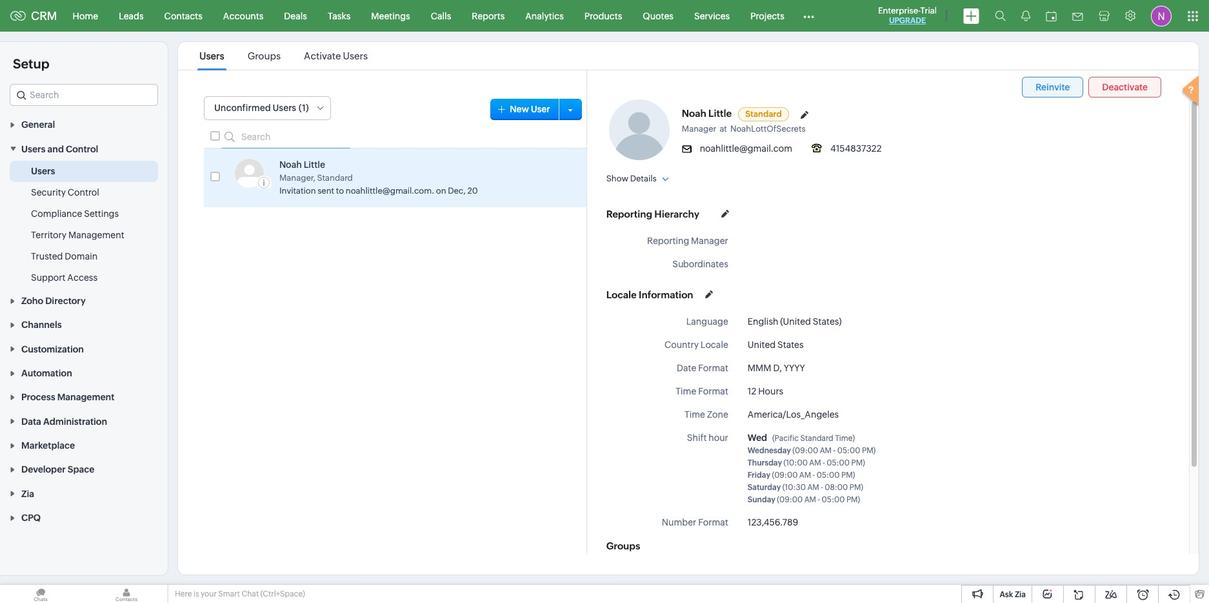 Task type: vqa. For each thing, say whether or not it's contained in the screenshot.


Task type: locate. For each thing, give the bounding box(es) containing it.
new
[[510, 104, 529, 114]]

search text field up general dropdown button
[[10, 85, 158, 105]]

territory
[[31, 230, 67, 240]]

users down contacts link
[[200, 50, 224, 61]]

management down settings
[[68, 230, 124, 240]]

1 vertical spatial reporting
[[648, 236, 690, 246]]

trusted domain link
[[31, 250, 98, 263]]

sent
[[318, 186, 335, 195]]

0 horizontal spatial users link
[[31, 164, 55, 177]]

management inside territory management 'link'
[[68, 230, 124, 240]]

(09:00 up (10:30
[[772, 471, 798, 480]]

hour
[[709, 433, 729, 443]]

manager link
[[682, 124, 720, 134]]

1 vertical spatial standard
[[317, 173, 353, 182]]

noahlottofsecrets link
[[731, 124, 809, 134]]

0 vertical spatial little
[[709, 108, 732, 119]]

0 vertical spatial control
[[66, 144, 98, 154]]

0 vertical spatial search text field
[[10, 85, 158, 105]]

d,
[[774, 363, 782, 373]]

activate
[[304, 50, 341, 61]]

standard inside wed (pacific standard time) wednesday (09:00 am - 05:00 pm) thursday (10:00 am - 05:00 pm) friday (09:00 am - 05:00 pm) saturday (10:30 am - 08:00 pm) sunday (09:00 am - 05:00 pm)
[[801, 434, 834, 443]]

users left and
[[21, 144, 45, 154]]

0 vertical spatial users link
[[198, 50, 226, 61]]

2 horizontal spatial standard
[[801, 434, 834, 443]]

standard left time) at right
[[801, 434, 834, 443]]

little inside noah little manager, standard invitation sent to noahlittle@gmail.com. on dec, 20
[[304, 159, 325, 170]]

2 format from the top
[[699, 386, 729, 396]]

2 vertical spatial standard
[[801, 434, 834, 443]]

compliance settings link
[[31, 207, 119, 220]]

1 vertical spatial management
[[57, 392, 115, 402]]

users and control region
[[0, 161, 168, 288]]

0 vertical spatial zia
[[21, 489, 34, 499]]

is
[[194, 589, 199, 598]]

noahlittle@gmail.com
[[700, 143, 793, 154]]

1 horizontal spatial search text field
[[221, 125, 351, 148]]

1 horizontal spatial zia
[[1016, 590, 1027, 599]]

1 vertical spatial search text field
[[221, 125, 351, 148]]

zia
[[21, 489, 34, 499], [1016, 590, 1027, 599]]

0 vertical spatial locale
[[607, 289, 637, 300]]

list
[[188, 42, 380, 70]]

0 vertical spatial groups
[[248, 50, 281, 61]]

Other Modules field
[[795, 5, 823, 26]]

information
[[639, 289, 694, 300]]

-
[[834, 446, 836, 455], [823, 458, 826, 467], [813, 471, 816, 480], [821, 483, 824, 492], [818, 495, 821, 504]]

control down general dropdown button
[[66, 144, 98, 154]]

new user
[[510, 104, 551, 114]]

accounts
[[223, 11, 264, 21]]

not confirmed image
[[256, 176, 272, 191]]

unconfirmed
[[214, 103, 271, 113]]

None button
[[1023, 77, 1084, 97], [1089, 77, 1162, 97], [1023, 77, 1084, 97], [1089, 77, 1162, 97]]

0 vertical spatial format
[[699, 363, 729, 373]]

language
[[687, 316, 729, 327]]

country locale
[[665, 340, 729, 350]]

search element
[[988, 0, 1014, 32]]

locale down language
[[701, 340, 729, 350]]

manager at noahlottofsecrets
[[682, 124, 806, 134]]

signals element
[[1014, 0, 1039, 32]]

0 vertical spatial noah
[[682, 108, 707, 119]]

mails image
[[1073, 13, 1084, 20]]

1 horizontal spatial locale
[[701, 340, 729, 350]]

0 vertical spatial management
[[68, 230, 124, 240]]

cpq
[[21, 513, 41, 523]]

manager up the subordinates
[[692, 236, 729, 246]]

trusted
[[31, 251, 63, 261]]

little up manager,
[[304, 159, 325, 170]]

country
[[665, 340, 699, 350]]

noah up manager link at the right top
[[682, 108, 707, 119]]

1 vertical spatial noah
[[280, 159, 302, 170]]

format up "time format"
[[699, 363, 729, 373]]

0 vertical spatial time
[[676, 386, 697, 396]]

little up at
[[709, 108, 732, 119]]

services
[[695, 11, 730, 21]]

1 vertical spatial little
[[304, 159, 325, 170]]

users up security
[[31, 166, 55, 176]]

english (united states)
[[748, 316, 842, 327]]

0 vertical spatial (09:00
[[793, 446, 819, 455]]

(09:00
[[793, 446, 819, 455], [772, 471, 798, 480], [778, 495, 803, 504]]

1 vertical spatial groups
[[607, 540, 641, 551]]

domain
[[65, 251, 98, 261]]

users right activate
[[343, 50, 368, 61]]

users link
[[198, 50, 226, 61], [31, 164, 55, 177]]

yyyy
[[784, 363, 806, 373]]

zoho directory
[[21, 296, 86, 306]]

1 vertical spatial format
[[699, 386, 729, 396]]

wednesday
[[748, 446, 791, 455]]

little for noah little
[[709, 108, 732, 119]]

20
[[468, 186, 478, 195]]

(09:00 up (10:00
[[793, 446, 819, 455]]

1 format from the top
[[699, 363, 729, 373]]

1 vertical spatial control
[[68, 187, 99, 197]]

users link down contacts link
[[198, 50, 226, 61]]

little
[[709, 108, 732, 119], [304, 159, 325, 170]]

format for date format
[[699, 363, 729, 373]]

0 horizontal spatial noah
[[280, 159, 302, 170]]

control inside region
[[68, 187, 99, 197]]

format for number format
[[699, 517, 729, 527]]

2 vertical spatial format
[[699, 517, 729, 527]]

data administration
[[21, 416, 107, 427]]

noah little
[[682, 108, 732, 119]]

1 horizontal spatial groups
[[607, 540, 641, 551]]

data administration button
[[0, 409, 168, 433]]

access
[[67, 272, 98, 283]]

date
[[677, 363, 697, 373]]

control
[[66, 144, 98, 154], [68, 187, 99, 197]]

format right number
[[699, 517, 729, 527]]

territory management
[[31, 230, 124, 240]]

manager down noah little
[[682, 124, 717, 134]]

0 horizontal spatial search text field
[[10, 85, 158, 105]]

format for time format
[[699, 386, 729, 396]]

marketplace button
[[0, 433, 168, 457]]

management inside process management dropdown button
[[57, 392, 115, 402]]

standard up noahlottofsecrets
[[746, 109, 782, 119]]

1 horizontal spatial little
[[709, 108, 732, 119]]

thursday
[[748, 458, 783, 467]]

noah inside noah little manager, standard invitation sent to noahlittle@gmail.com. on dec, 20
[[280, 159, 302, 170]]

number
[[662, 517, 697, 527]]

management up data administration dropdown button
[[57, 392, 115, 402]]

security
[[31, 187, 66, 197]]

search text field down users (1)
[[221, 125, 351, 148]]

users link for groups link
[[198, 50, 226, 61]]

support
[[31, 272, 66, 283]]

1 vertical spatial zia
[[1016, 590, 1027, 599]]

3 format from the top
[[699, 517, 729, 527]]

0 horizontal spatial locale
[[607, 289, 637, 300]]

contacts link
[[154, 0, 213, 31]]

locale left information
[[607, 289, 637, 300]]

Search text field
[[10, 85, 158, 105], [221, 125, 351, 148]]

1 vertical spatial users link
[[31, 164, 55, 177]]

mmm
[[748, 363, 772, 373]]

format up "zone"
[[699, 386, 729, 396]]

12 hours
[[748, 386, 784, 396]]

users
[[200, 50, 224, 61], [343, 50, 368, 61], [21, 144, 45, 154], [31, 166, 55, 176]]

standard up 'to'
[[317, 173, 353, 182]]

time
[[676, 386, 697, 396], [685, 409, 706, 420]]

pm)
[[863, 446, 876, 455], [852, 458, 866, 467], [842, 471, 856, 480], [850, 483, 864, 492], [847, 495, 861, 504]]

control up compliance settings link
[[68, 187, 99, 197]]

0 horizontal spatial zia
[[21, 489, 34, 499]]

1 horizontal spatial users link
[[198, 50, 226, 61]]

calls
[[431, 11, 451, 21]]

1 vertical spatial locale
[[701, 340, 729, 350]]

reporting manager
[[648, 236, 729, 246]]

0 horizontal spatial little
[[304, 159, 325, 170]]

zia up cpq
[[21, 489, 34, 499]]

reporting for reporting hierarchy
[[607, 208, 653, 219]]

reporting down hierarchy
[[648, 236, 690, 246]]

zia right ask on the right of page
[[1016, 590, 1027, 599]]

0 vertical spatial manager
[[682, 124, 717, 134]]

time down date
[[676, 386, 697, 396]]

(09:00 down (10:30
[[778, 495, 803, 504]]

little for noah little manager, standard invitation sent to noahlittle@gmail.com. on dec, 20
[[304, 159, 325, 170]]

2 vertical spatial (09:00
[[778, 495, 803, 504]]

projects
[[751, 11, 785, 21]]

users link up security
[[31, 164, 55, 177]]

control inside dropdown button
[[66, 144, 98, 154]]

security control link
[[31, 186, 99, 199]]

users inside dropdown button
[[21, 144, 45, 154]]

customization
[[21, 344, 84, 354]]

standard
[[746, 109, 782, 119], [317, 173, 353, 182], [801, 434, 834, 443]]

1 horizontal spatial standard
[[746, 109, 782, 119]]

compliance
[[31, 208, 82, 219]]

user
[[531, 104, 551, 114]]

noah up manager,
[[280, 159, 302, 170]]

1 vertical spatial time
[[685, 409, 706, 420]]

home
[[73, 11, 98, 21]]

leads
[[119, 11, 144, 21]]

analytics
[[526, 11, 564, 21]]

products link
[[575, 0, 633, 31]]

0 horizontal spatial standard
[[317, 173, 353, 182]]

cpq button
[[0, 505, 168, 529]]

manager
[[682, 124, 717, 134], [692, 236, 729, 246]]

here
[[175, 589, 192, 598]]

english
[[748, 316, 779, 327]]

unconfirmed users (1)
[[214, 103, 309, 113]]

developer
[[21, 464, 66, 475]]

noah
[[682, 108, 707, 119], [280, 159, 302, 170]]

analytics link
[[515, 0, 575, 31]]

deals link
[[274, 0, 318, 31]]

None field
[[10, 84, 158, 106]]

active image
[[256, 176, 272, 191]]

0 vertical spatial reporting
[[607, 208, 653, 219]]

channels button
[[0, 313, 168, 337]]

time left "zone"
[[685, 409, 706, 420]]

1 horizontal spatial noah
[[682, 108, 707, 119]]

date format
[[677, 363, 729, 373]]

reporting down the show details
[[607, 208, 653, 219]]



Task type: describe. For each thing, give the bounding box(es) containing it.
zoho
[[21, 296, 43, 306]]

users link for security control link
[[31, 164, 55, 177]]

ask zia
[[1000, 590, 1027, 599]]

tasks
[[328, 11, 351, 21]]

1 vertical spatial (09:00
[[772, 471, 798, 480]]

quotes link
[[633, 0, 684, 31]]

show
[[607, 174, 629, 183]]

mmm d, yyyy
[[748, 363, 806, 373]]

create menu element
[[956, 0, 988, 31]]

users and control
[[21, 144, 98, 154]]

chats image
[[0, 585, 81, 603]]

contacts image
[[86, 585, 167, 603]]

reports link
[[462, 0, 515, 31]]

saturday
[[748, 483, 781, 492]]

states
[[778, 340, 804, 350]]

developer space button
[[0, 457, 168, 481]]

channels
[[21, 320, 62, 330]]

management for process management
[[57, 392, 115, 402]]

at
[[720, 124, 728, 134]]

profile element
[[1144, 0, 1180, 31]]

4154837322
[[831, 143, 882, 154]]

show details link
[[607, 174, 669, 183]]

calendar image
[[1047, 11, 1058, 21]]

am right (10:30
[[808, 483, 820, 492]]

developer space
[[21, 464, 95, 475]]

(pacific
[[773, 434, 799, 443]]

leads link
[[109, 0, 154, 31]]

mails element
[[1065, 1, 1092, 31]]

process management
[[21, 392, 115, 402]]

1 vertical spatial manager
[[692, 236, 729, 246]]

groups link
[[246, 50, 283, 61]]

reports
[[472, 11, 505, 21]]

automation button
[[0, 361, 168, 385]]

time zone
[[685, 409, 729, 420]]

users and control button
[[0, 136, 168, 161]]

search image
[[996, 10, 1007, 21]]

general button
[[0, 112, 168, 136]]

enterprise-
[[879, 6, 921, 15]]

am down (10:30
[[805, 495, 817, 504]]

zia inside dropdown button
[[21, 489, 34, 499]]

profile image
[[1152, 5, 1172, 26]]

chat
[[242, 589, 259, 598]]

am right (10:00
[[810, 458, 822, 467]]

marketplace
[[21, 440, 75, 451]]

noah for noah little
[[682, 108, 707, 119]]

management for territory management
[[68, 230, 124, 240]]

users inside region
[[31, 166, 55, 176]]

list containing users
[[188, 42, 380, 70]]

locale information
[[607, 289, 694, 300]]

and
[[47, 144, 64, 154]]

enterprise-trial upgrade
[[879, 6, 937, 25]]

ask
[[1000, 590, 1014, 599]]

noah for noah little manager, standard invitation sent to noahlittle@gmail.com. on dec, 20
[[280, 159, 302, 170]]

process
[[21, 392, 55, 402]]

create menu image
[[964, 8, 980, 24]]

smart
[[218, 589, 240, 598]]

(10:00
[[784, 458, 808, 467]]

reporting for reporting manager
[[648, 236, 690, 246]]

your
[[201, 589, 217, 598]]

projects link
[[741, 0, 795, 31]]

standard inside noah little manager, standard invitation sent to noahlittle@gmail.com. on dec, 20
[[317, 173, 353, 182]]

upgrade
[[890, 16, 927, 25]]

0 vertical spatial standard
[[746, 109, 782, 119]]

united
[[748, 340, 776, 350]]

territory management link
[[31, 228, 124, 241]]

(united
[[781, 316, 812, 327]]

general
[[21, 120, 55, 130]]

meetings link
[[361, 0, 421, 31]]

0 horizontal spatial groups
[[248, 50, 281, 61]]

activate users link
[[302, 50, 370, 61]]

accounts link
[[213, 0, 274, 31]]

am up 08:00
[[820, 446, 832, 455]]

time for time zone
[[685, 409, 706, 420]]

12
[[748, 386, 757, 396]]

trial
[[921, 6, 937, 15]]

quotes
[[643, 11, 674, 21]]

to
[[336, 186, 344, 195]]

crm
[[31, 9, 57, 23]]

crm link
[[10, 9, 57, 23]]

dec,
[[448, 186, 466, 195]]

automation
[[21, 368, 72, 378]]

signals image
[[1022, 10, 1031, 21]]

time for time format
[[676, 386, 697, 396]]

reporting hierarchy
[[607, 208, 700, 219]]

am down (10:00
[[800, 471, 812, 480]]

08:00
[[825, 483, 849, 492]]

settings
[[84, 208, 119, 219]]

show details
[[607, 174, 657, 183]]

calls link
[[421, 0, 462, 31]]

contacts
[[164, 11, 203, 21]]

security control
[[31, 187, 99, 197]]

time format
[[676, 386, 729, 396]]

trusted domain
[[31, 251, 98, 261]]

subordinates
[[673, 259, 729, 269]]

number format
[[662, 517, 729, 527]]

zoho directory button
[[0, 288, 168, 313]]

hours
[[759, 386, 784, 396]]

space
[[68, 464, 95, 475]]

wed
[[748, 433, 768, 443]]



